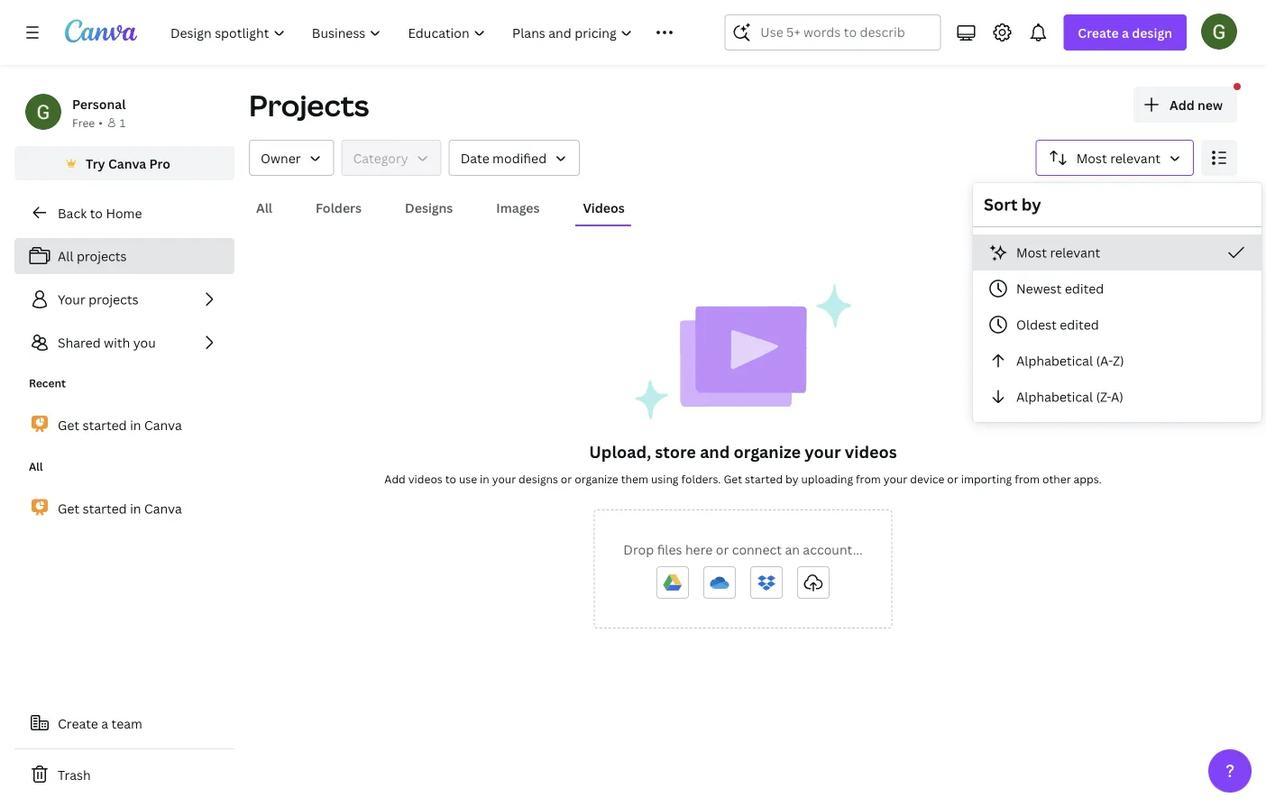 Task type: describe. For each thing, give the bounding box(es) containing it.
canva inside 'button'
[[108, 155, 146, 172]]

newest edited
[[1017, 280, 1105, 297]]

1 vertical spatial videos
[[408, 471, 443, 486]]

recent
[[29, 376, 66, 391]]

Search search field
[[761, 15, 905, 50]]

0 vertical spatial most relevant
[[1077, 149, 1161, 166]]

upload, store and organize your videos add videos to use in your designs or organize them using folders. get started by uploading from your device or importing from other apps.
[[385, 441, 1102, 486]]

trash
[[58, 766, 91, 784]]

2 get started in canva from the top
[[58, 500, 182, 517]]

alphabetical (z-a) button
[[973, 379, 1262, 415]]

and
[[700, 441, 730, 463]]

oldest
[[1017, 316, 1057, 333]]

folders button
[[309, 190, 369, 225]]

2 vertical spatial in
[[130, 500, 141, 517]]

1 horizontal spatial most
[[1077, 149, 1108, 166]]

1 get started in canva link from the top
[[14, 406, 235, 444]]

1 get started in canva from the top
[[58, 417, 182, 434]]

2 from from the left
[[1015, 471, 1040, 486]]

owner
[[261, 149, 301, 166]]

edited for newest edited
[[1065, 280, 1105, 297]]

them
[[621, 471, 649, 486]]

(a-
[[1097, 352, 1113, 369]]

Sort by button
[[1036, 140, 1195, 176]]

newest
[[1017, 280, 1062, 297]]

1 vertical spatial organize
[[575, 471, 619, 486]]

alphabetical (a-z) button
[[973, 343, 1262, 379]]

with
[[104, 334, 130, 351]]

files
[[657, 541, 683, 558]]

pro
[[149, 155, 170, 172]]

try
[[86, 155, 105, 172]]

videos
[[583, 199, 625, 216]]

images button
[[489, 190, 547, 225]]

relevant inside option
[[1051, 244, 1101, 261]]

newest edited option
[[973, 271, 1262, 307]]

add inside 'dropdown button'
[[1170, 96, 1195, 113]]

most relevant option
[[973, 235, 1262, 271]]

all projects link
[[14, 238, 235, 274]]

designs button
[[398, 190, 460, 225]]

all for all button
[[256, 199, 273, 216]]

sort
[[984, 194, 1018, 216]]

0 vertical spatial videos
[[845, 441, 898, 463]]

create a team button
[[14, 706, 235, 742]]

alphabetical (z-a)
[[1017, 388, 1124, 406]]

other
[[1043, 471, 1071, 486]]

designs
[[519, 471, 558, 486]]

connect
[[732, 541, 782, 558]]

1
[[120, 115, 126, 130]]

an
[[785, 541, 800, 558]]

(z-
[[1097, 388, 1112, 406]]

videos button
[[576, 190, 632, 225]]

uploading
[[802, 471, 854, 486]]

drop
[[624, 541, 654, 558]]

2 vertical spatial canva
[[144, 500, 182, 517]]

alphabetical for alphabetical (z-a)
[[1017, 388, 1094, 406]]

2 get started in canva link from the top
[[14, 489, 235, 528]]

use
[[459, 471, 477, 486]]

all projects
[[58, 248, 127, 265]]

using
[[651, 471, 679, 486]]

add new
[[1170, 96, 1223, 113]]

1 horizontal spatial your
[[805, 441, 841, 463]]

a)
[[1112, 388, 1124, 406]]

alphabetical for alphabetical (a-z)
[[1017, 352, 1094, 369]]

your
[[58, 291, 85, 308]]

•
[[99, 115, 103, 130]]

in inside upload, store and organize your videos add videos to use in your designs or organize them using folders. get started by uploading from your device or importing from other apps.
[[480, 471, 490, 486]]

a for team
[[101, 715, 108, 732]]

drop files here or connect an account...
[[624, 541, 863, 558]]

1 horizontal spatial relevant
[[1111, 149, 1161, 166]]

2 horizontal spatial or
[[948, 471, 959, 486]]

create a design button
[[1064, 14, 1187, 51]]

your projects link
[[14, 281, 235, 318]]

apps.
[[1074, 471, 1102, 486]]

projects for all projects
[[77, 248, 127, 265]]

Category button
[[341, 140, 442, 176]]

most relevant button
[[973, 235, 1262, 271]]

device
[[910, 471, 945, 486]]

1 from from the left
[[856, 471, 881, 486]]

add new button
[[1134, 87, 1238, 123]]

date modified
[[461, 149, 547, 166]]

0 vertical spatial started
[[83, 417, 127, 434]]

0 horizontal spatial your
[[492, 471, 516, 486]]

try canva pro
[[86, 155, 170, 172]]

0 horizontal spatial or
[[561, 471, 572, 486]]

1 vertical spatial canva
[[144, 417, 182, 434]]

folders
[[316, 199, 362, 216]]

design
[[1133, 24, 1173, 41]]

0 vertical spatial organize
[[734, 441, 801, 463]]

importing
[[961, 471, 1012, 486]]

designs
[[405, 199, 453, 216]]



Task type: vqa. For each thing, say whether or not it's contained in the screenshot.
Get Canva Pro button
no



Task type: locate. For each thing, give the bounding box(es) containing it.
None search field
[[725, 14, 941, 51]]

list containing all projects
[[14, 238, 235, 361]]

0 horizontal spatial most
[[1017, 244, 1047, 261]]

modified
[[493, 149, 547, 166]]

to inside upload, store and organize your videos add videos to use in your designs or organize them using folders. get started by uploading from your device or importing from other apps.
[[445, 471, 457, 486]]

get inside upload, store and organize your videos add videos to use in your designs or organize them using folders. get started by uploading from your device or importing from other apps.
[[724, 471, 743, 486]]

0 vertical spatial edited
[[1065, 280, 1105, 297]]

2 horizontal spatial your
[[884, 471, 908, 486]]

most
[[1077, 149, 1108, 166], [1017, 244, 1047, 261]]

sort by
[[984, 194, 1042, 216]]

0 horizontal spatial organize
[[575, 471, 619, 486]]

1 vertical spatial add
[[385, 471, 406, 486]]

1 horizontal spatial to
[[445, 471, 457, 486]]

top level navigation element
[[159, 14, 682, 51], [159, 14, 681, 51]]

to right 'back'
[[90, 204, 103, 221]]

most inside option
[[1017, 244, 1047, 261]]

1 vertical spatial started
[[745, 471, 783, 486]]

or right the device
[[948, 471, 959, 486]]

to
[[90, 204, 103, 221], [445, 471, 457, 486]]

account...
[[803, 541, 863, 558]]

alphabetical down alphabetical (a-z) at the top of the page
[[1017, 388, 1094, 406]]

shared
[[58, 334, 101, 351]]

1 horizontal spatial organize
[[734, 441, 801, 463]]

0 horizontal spatial videos
[[408, 471, 443, 486]]

sort by list box
[[973, 235, 1262, 415]]

add inside upload, store and organize your videos add videos to use in your designs or organize them using folders. get started by uploading from your device or importing from other apps.
[[385, 471, 406, 486]]

2 vertical spatial get
[[58, 500, 80, 517]]

alphabetical
[[1017, 352, 1094, 369], [1017, 388, 1094, 406]]

1 vertical spatial projects
[[89, 291, 139, 308]]

0 horizontal spatial a
[[101, 715, 108, 732]]

folders.
[[682, 471, 721, 486]]

0 vertical spatial in
[[130, 417, 141, 434]]

0 vertical spatial get started in canva link
[[14, 406, 235, 444]]

from right uploading
[[856, 471, 881, 486]]

projects right the your
[[89, 291, 139, 308]]

back to home link
[[14, 195, 235, 231]]

1 vertical spatial get started in canva
[[58, 500, 182, 517]]

personal
[[72, 95, 126, 112]]

0 horizontal spatial from
[[856, 471, 881, 486]]

1 vertical spatial edited
[[1060, 316, 1100, 333]]

all
[[256, 199, 273, 216], [58, 248, 74, 265], [29, 459, 43, 474]]

0 horizontal spatial relevant
[[1051, 244, 1101, 261]]

0 vertical spatial projects
[[77, 248, 127, 265]]

projects inside the your projects link
[[89, 291, 139, 308]]

create left design
[[1078, 24, 1119, 41]]

by left uploading
[[786, 471, 799, 486]]

projects for your projects
[[89, 291, 139, 308]]

projects
[[249, 86, 369, 125]]

upload,
[[589, 441, 652, 463]]

create inside create a design dropdown button
[[1078, 24, 1119, 41]]

all inside button
[[256, 199, 273, 216]]

by inside upload, store and organize your videos add videos to use in your designs or organize them using folders. get started by uploading from your device or importing from other apps.
[[786, 471, 799, 486]]

create
[[1078, 24, 1119, 41], [58, 715, 98, 732]]

0 vertical spatial relevant
[[1111, 149, 1161, 166]]

1 vertical spatial relevant
[[1051, 244, 1101, 261]]

1 vertical spatial most relevant
[[1017, 244, 1101, 261]]

back
[[58, 204, 87, 221]]

projects
[[77, 248, 127, 265], [89, 291, 139, 308]]

1 vertical spatial all
[[58, 248, 74, 265]]

1 vertical spatial in
[[480, 471, 490, 486]]

0 horizontal spatial to
[[90, 204, 103, 221]]

you
[[133, 334, 156, 351]]

2 horizontal spatial all
[[256, 199, 273, 216]]

in
[[130, 417, 141, 434], [480, 471, 490, 486], [130, 500, 141, 517]]

z)
[[1113, 352, 1125, 369]]

your
[[805, 441, 841, 463], [492, 471, 516, 486], [884, 471, 908, 486]]

1 vertical spatial get
[[724, 471, 743, 486]]

1 horizontal spatial all
[[58, 248, 74, 265]]

videos up uploading
[[845, 441, 898, 463]]

started inside upload, store and organize your videos add videos to use in your designs or organize them using folders. get started by uploading from your device or importing from other apps.
[[745, 471, 783, 486]]

alphabetical inside option
[[1017, 388, 1094, 406]]

0 vertical spatial create
[[1078, 24, 1119, 41]]

Owner button
[[249, 140, 334, 176]]

0 vertical spatial all
[[256, 199, 273, 216]]

a for design
[[1122, 24, 1130, 41]]

oldest edited button
[[973, 307, 1262, 343]]

create for create a team
[[58, 715, 98, 732]]

get
[[58, 417, 80, 434], [724, 471, 743, 486], [58, 500, 80, 517]]

videos left "use"
[[408, 471, 443, 486]]

1 horizontal spatial add
[[1170, 96, 1195, 113]]

1 alphabetical from the top
[[1017, 352, 1094, 369]]

your up uploading
[[805, 441, 841, 463]]

create a design
[[1078, 24, 1173, 41]]

0 vertical spatial add
[[1170, 96, 1195, 113]]

1 horizontal spatial by
[[1022, 194, 1042, 216]]

1 vertical spatial create
[[58, 715, 98, 732]]

or right here
[[716, 541, 729, 558]]

2 vertical spatial all
[[29, 459, 43, 474]]

edited for oldest edited
[[1060, 316, 1100, 333]]

a inside button
[[101, 715, 108, 732]]

category
[[353, 149, 408, 166]]

oldest edited
[[1017, 316, 1100, 333]]

all down owner
[[256, 199, 273, 216]]

projects inside all projects link
[[77, 248, 127, 265]]

shared with you link
[[14, 325, 235, 361]]

most relevant up newest edited
[[1017, 244, 1101, 261]]

your projects
[[58, 291, 139, 308]]

0 vertical spatial alphabetical
[[1017, 352, 1094, 369]]

team
[[111, 715, 142, 732]]

from left other
[[1015, 471, 1040, 486]]

2 vertical spatial started
[[83, 500, 127, 517]]

1 horizontal spatial or
[[716, 541, 729, 558]]

create inside create a team button
[[58, 715, 98, 732]]

organize
[[734, 441, 801, 463], [575, 471, 619, 486]]

most relevant down add new 'dropdown button'
[[1077, 149, 1161, 166]]

alphabetical (a-z)
[[1017, 352, 1125, 369]]

1 vertical spatial most
[[1017, 244, 1047, 261]]

alphabetical (z-a) option
[[973, 379, 1262, 415]]

shared with you
[[58, 334, 156, 351]]

1 vertical spatial get started in canva link
[[14, 489, 235, 528]]

store
[[655, 441, 696, 463]]

home
[[106, 204, 142, 221]]

organize down upload,
[[575, 471, 619, 486]]

newest edited button
[[973, 271, 1262, 307]]

edited inside newest edited button
[[1065, 280, 1105, 297]]

alphabetical (a-z) option
[[973, 343, 1262, 379]]

edited inside oldest edited "button"
[[1060, 316, 1100, 333]]

alphabetical down oldest edited
[[1017, 352, 1094, 369]]

0 vertical spatial get started in canva
[[58, 417, 182, 434]]

alphabetical inside option
[[1017, 352, 1094, 369]]

here
[[686, 541, 713, 558]]

relevant down add new 'dropdown button'
[[1111, 149, 1161, 166]]

oldest edited option
[[973, 307, 1262, 343]]

edited
[[1065, 280, 1105, 297], [1060, 316, 1100, 333]]

list
[[14, 238, 235, 361]]

0 vertical spatial to
[[90, 204, 103, 221]]

date
[[461, 149, 490, 166]]

relevant
[[1111, 149, 1161, 166], [1051, 244, 1101, 261]]

all button
[[249, 190, 280, 225]]

0 vertical spatial most
[[1077, 149, 1108, 166]]

videos
[[845, 441, 898, 463], [408, 471, 443, 486]]

a left design
[[1122, 24, 1130, 41]]

0 horizontal spatial by
[[786, 471, 799, 486]]

edited up alphabetical (a-z) at the top of the page
[[1060, 316, 1100, 333]]

edited up oldest edited
[[1065, 280, 1105, 297]]

0 vertical spatial by
[[1022, 194, 1042, 216]]

to left "use"
[[445, 471, 457, 486]]

1 vertical spatial to
[[445, 471, 457, 486]]

create a team
[[58, 715, 142, 732]]

your left the device
[[884, 471, 908, 486]]

1 horizontal spatial videos
[[845, 441, 898, 463]]

try canva pro button
[[14, 146, 235, 180]]

add left new
[[1170, 96, 1195, 113]]

images
[[496, 199, 540, 216]]

1 vertical spatial a
[[101, 715, 108, 732]]

add left "use"
[[385, 471, 406, 486]]

add
[[1170, 96, 1195, 113], [385, 471, 406, 486]]

all down recent
[[29, 459, 43, 474]]

create for create a design
[[1078, 24, 1119, 41]]

by right sort
[[1022, 194, 1042, 216]]

free
[[72, 115, 95, 130]]

Date modified button
[[449, 140, 580, 176]]

1 vertical spatial by
[[786, 471, 799, 486]]

1 horizontal spatial from
[[1015, 471, 1040, 486]]

from
[[856, 471, 881, 486], [1015, 471, 1040, 486]]

0 vertical spatial canva
[[108, 155, 146, 172]]

get started in canva link
[[14, 406, 235, 444], [14, 489, 235, 528]]

all for all projects
[[58, 248, 74, 265]]

a inside dropdown button
[[1122, 24, 1130, 41]]

0 vertical spatial get
[[58, 417, 80, 434]]

or
[[561, 471, 572, 486], [948, 471, 959, 486], [716, 541, 729, 558]]

a left team
[[101, 715, 108, 732]]

0 horizontal spatial all
[[29, 459, 43, 474]]

most relevant inside option
[[1017, 244, 1101, 261]]

gary orlando image
[[1202, 13, 1238, 49]]

your left designs
[[492, 471, 516, 486]]

1 horizontal spatial create
[[1078, 24, 1119, 41]]

back to home
[[58, 204, 142, 221]]

all up the your
[[58, 248, 74, 265]]

free •
[[72, 115, 103, 130]]

organize right and
[[734, 441, 801, 463]]

trash link
[[14, 757, 235, 793]]

0 vertical spatial a
[[1122, 24, 1130, 41]]

relevant up newest edited
[[1051, 244, 1101, 261]]

projects down back to home
[[77, 248, 127, 265]]

1 vertical spatial alphabetical
[[1017, 388, 1094, 406]]

started
[[83, 417, 127, 434], [745, 471, 783, 486], [83, 500, 127, 517]]

1 horizontal spatial a
[[1122, 24, 1130, 41]]

create left team
[[58, 715, 98, 732]]

new
[[1198, 96, 1223, 113]]

0 horizontal spatial create
[[58, 715, 98, 732]]

get started in canva
[[58, 417, 182, 434], [58, 500, 182, 517]]

or right designs
[[561, 471, 572, 486]]

2 alphabetical from the top
[[1017, 388, 1094, 406]]

0 horizontal spatial add
[[385, 471, 406, 486]]



